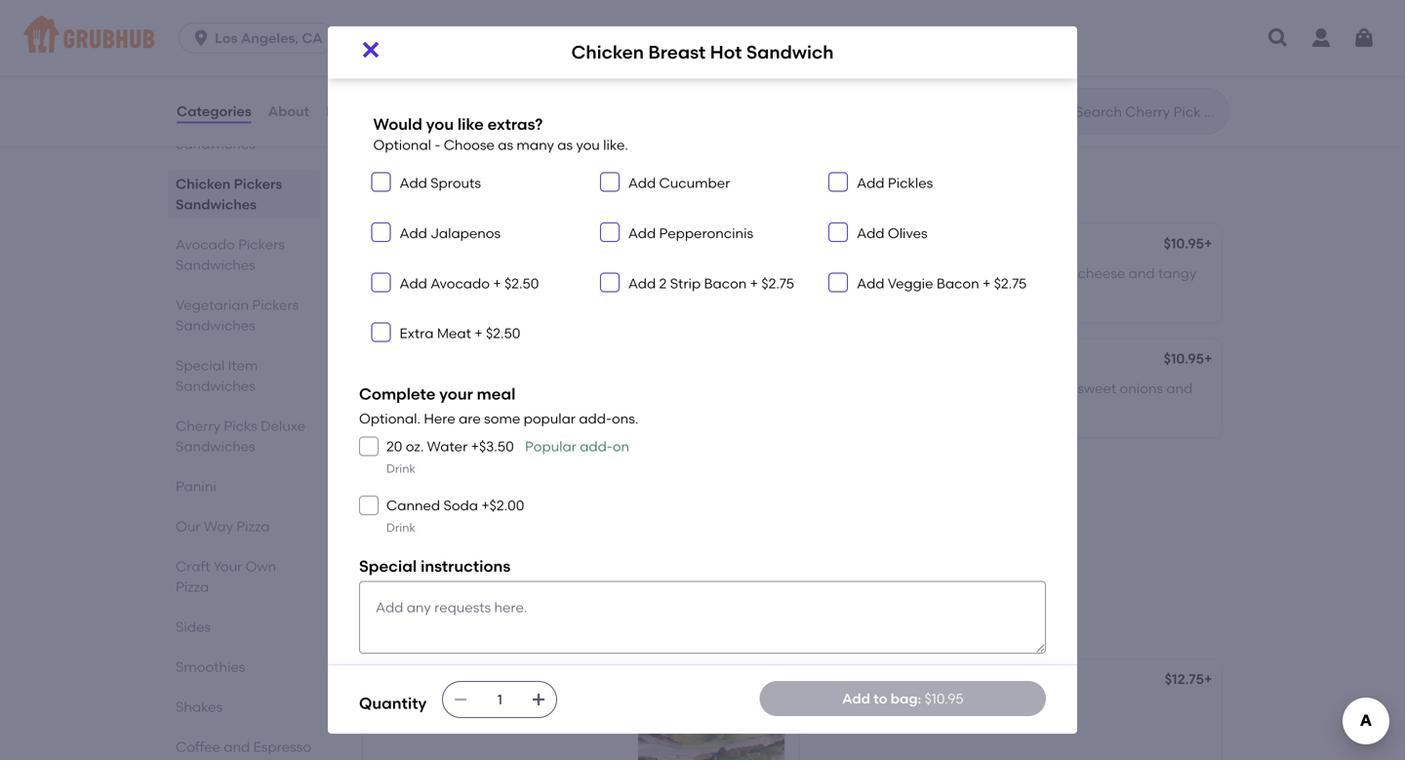 Task type: vqa. For each thing, say whether or not it's contained in the screenshot.
shortcuts
no



Task type: describe. For each thing, give the bounding box(es) containing it.
of left tuna
[[529, 60, 542, 76]]

$10.95 + for thick cut chicken breast with parmesan cheese and tangy marinara sauce.
[[1164, 235, 1213, 252]]

scoops
[[479, 60, 526, 76]]

pick
[[424, 468, 452, 484]]

no for avocado pickers sandwiches
[[805, 620, 820, 634]]

your inside avocado pickers sandwiches served with your choice of bread. add extras for an additional charge. veggies no extra charge,
[[428, 620, 452, 634]]

cherry for cherry picks deluxe sandwiches
[[176, 418, 221, 434]]

an for chicken pickers sandwiches
[[633, 185, 648, 199]]

add 2 strip bacon + $2.75
[[628, 275, 794, 292]]

your inside complete your meal optional. here are some popular add-ons.
[[440, 385, 473, 404]]

hot for lean chicken breast marinated with sweet citrus juices and spices.
[[480, 237, 504, 254]]

$2.50 for add avocado + $2.50
[[505, 275, 539, 292]]

tangy
[[1159, 265, 1197, 282]]

of inside avocado pickers sandwiches served with your choice of bread. add extras for an additional charge. veggies no extra charge,
[[496, 620, 508, 634]]

coffee
[[176, 739, 221, 756]]

svg image for add jalapenos
[[375, 226, 387, 238]]

and right coffee
[[224, 739, 250, 756]]

lean chicken breast marinated with sweet citrus juices and spices.
[[375, 265, 765, 301]]

avocado pickers sandwiches
[[176, 236, 285, 273]]

item
[[228, 357, 258, 374]]

veggies for chicken pickers sandwiches
[[758, 185, 802, 199]]

breast for thick cut chicken breast with tomatoes, sweet onions and a sweet and smoky bbq sauce.
[[930, 380, 973, 397]]

add sprouts
[[400, 175, 481, 192]]

2 $2.75 from the left
[[994, 275, 1027, 292]]

a
[[812, 400, 821, 417]]

chicken pickers sandwiches served with your choice of bread. add extras for an additional charge. veggies no extra charge,
[[359, 157, 898, 199]]

olives
[[888, 225, 928, 242]]

1 vertical spatial chicken breast hot sandwich
[[375, 237, 573, 254]]

chicken up 'lean'
[[375, 237, 430, 254]]

1 horizontal spatial parmesan
[[870, 237, 939, 254]]

craft your own pizza
[[176, 558, 276, 595]]

+ inside 'canned soda + $2.00 drink'
[[482, 498, 490, 514]]

2
[[659, 275, 667, 292]]

add cheddar cheese + $0.85
[[628, 30, 784, 67]]

$10.95 up tangy
[[1164, 235, 1205, 252]]

pickers for tuna pickers sandwiches
[[212, 115, 258, 132]]

additional for chicken pickers sandwiches
[[650, 185, 709, 199]]

reviews button
[[325, 76, 381, 146]]

thick cut chicken breast with parmesan cheese and tangy marinara sauce.
[[812, 265, 1197, 301]]

of down prepared
[[423, 80, 436, 96]]

and inside sliced chicken breast mixed with grapes, celery, onions, mayo and spices.
[[416, 515, 442, 532]]

20
[[387, 438, 403, 455]]

chicken inside chicken pickers sandwiches served with your choice of bread. add extras for an additional charge. veggies no extra charge,
[[359, 157, 444, 182]]

with for thick cut chicken breast with parmesan cheese and tangy marinara sauce.
[[976, 265, 1004, 282]]

would you like extras? optional - choose as many as you like.
[[373, 115, 628, 153]]

extra
[[400, 325, 434, 342]]

your inside chicken pickers sandwiches served with your choice of bread. add extras for an additional charge. veggies no extra charge,
[[428, 185, 452, 199]]

lean
[[375, 265, 408, 282]]

add for add cucumber
[[628, 175, 656, 192]]

and left smoky
[[867, 400, 893, 417]]

svg image for add cucumber
[[604, 176, 616, 188]]

charge, for avocado pickers sandwiches
[[855, 620, 898, 634]]

marinara
[[812, 285, 874, 301]]

chicken pickers sandwiches
[[176, 176, 282, 213]]

with for sliced chicken breast mixed with grapes, celery, onions, mayo and spices.
[[563, 495, 590, 512]]

$2.00
[[490, 498, 525, 514]]

provolone
[[431, 30, 496, 47]]

meat
[[437, 325, 471, 342]]

sandwiches for vegetarian pickers sandwiches
[[176, 317, 256, 334]]

add pickles
[[857, 175, 933, 192]]

chicken up marinara
[[812, 237, 867, 254]]

complete your meal optional. here are some popular add-ons.
[[359, 385, 639, 427]]

pizza inside craft your own pizza
[[176, 579, 209, 595]]

pickles
[[888, 175, 933, 192]]

los angeles, ca
[[215, 30, 323, 46]]

sandwiches for special item sandwiches
[[176, 378, 256, 394]]

pesto
[[922, 673, 960, 689]]

breast inside lean chicken breast marinated with sweet citrus juices and spices.
[[466, 265, 508, 282]]

add for add olives
[[857, 225, 885, 242]]

2 bacon from the left
[[937, 275, 980, 292]]

sauce. inside 'fresh prepared scoops of tuna and egg salad with your choice of sauce.'
[[439, 80, 483, 96]]

spices. inside lean chicken breast marinated with sweet citrus juices and spices.
[[375, 285, 420, 301]]

main navigation navigation
[[0, 0, 1406, 76]]

Special instructions text field
[[359, 581, 1046, 654]]

$10.95 + for thick cut chicken breast with tomatoes, sweet onions and a sweet and smoky bbq sauce.
[[1164, 351, 1213, 367]]

angeles,
[[241, 30, 299, 46]]

svg image for add provolone cheese
[[375, 32, 387, 44]]

add for add veggie bacon + $2.75
[[857, 275, 885, 292]]

quantity
[[359, 694, 427, 713]]

extras?
[[488, 115, 543, 134]]

pickers for chicken pickers sandwiches served with your choice of bread. add extras for an additional charge. veggies no extra charge,
[[449, 157, 524, 182]]

popular
[[525, 438, 577, 455]]

sandwiches for tuna pickers sandwiches
[[176, 136, 256, 152]]

egg
[[441, 32, 467, 49]]

bbq
[[942, 400, 971, 417]]

spices. inside sliced chicken breast mixed with grapes, celery, onions, mayo and spices.
[[445, 515, 490, 532]]

ons.
[[612, 411, 639, 427]]

with for lean chicken breast marinated with sweet citrus juices and spices.
[[585, 265, 613, 282]]

jack
[[888, 30, 921, 47]]

cut for a
[[851, 380, 872, 397]]

special instructions
[[359, 557, 511, 576]]

served for avocado pickers sandwiches
[[359, 620, 398, 634]]

tomatoes,
[[1007, 380, 1075, 397]]

extras for avocado pickers sandwiches
[[577, 620, 612, 634]]

celery,
[[647, 495, 690, 512]]

1 vertical spatial add-
[[580, 438, 613, 455]]

an for avocado pickers sandwiches
[[633, 620, 648, 634]]

citrus
[[658, 265, 695, 282]]

add for add pepperoncinis
[[628, 225, 656, 242]]

add for add provolone cheese +
[[400, 30, 427, 47]]

1 $2.75 from the left
[[762, 275, 794, 292]]

choice for chicken
[[455, 185, 494, 199]]

parmesan for thick cut chicken breast with parmesan cheese and tangy marinara sauce.
[[1007, 265, 1075, 282]]

add pepperoncinis
[[628, 225, 754, 242]]

avocado for avocado pickers sandwiches served with your choice of bread. add extras for an additional charge. veggies no extra charge,
[[359, 593, 451, 618]]

svg image inside main navigation navigation
[[1353, 26, 1376, 50]]

$14.50 +
[[726, 30, 775, 47]]

los angeles, ca button
[[179, 22, 343, 54]]

canned
[[387, 498, 440, 514]]

and inside 'fresh prepared scoops of tuna and egg salad with your choice of sauce.'
[[580, 60, 606, 76]]

bread. for avocado
[[510, 620, 548, 634]]

sauce. inside thick cut chicken breast with tomatoes, sweet onions and a sweet and smoky bbq sauce.
[[974, 400, 1018, 417]]

sweet inside lean chicken breast marinated with sweet citrus juices and spices.
[[616, 265, 655, 282]]

cut inside the thick cut chicken breast with parmesan cheese, lettuce and caesar dressing.
[[413, 380, 435, 397]]

special item sandwiches
[[176, 357, 258, 394]]

charge. for avocado pickers sandwiches
[[711, 620, 755, 634]]

salad
[[639, 60, 675, 76]]

$12.75
[[1165, 671, 1205, 687]]

cherry for cherry pick chicken salad sandwich
[[375, 468, 420, 484]]

some
[[484, 411, 521, 427]]

0 vertical spatial breast
[[649, 42, 706, 63]]

craft
[[176, 558, 210, 575]]

like
[[458, 115, 484, 134]]

additional for avocado pickers sandwiches
[[650, 620, 709, 634]]

thick cut chicken breast with tomatoes, sweet onions and a sweet and smoky bbq sauce.
[[812, 380, 1193, 417]]

$0.85 for add cheddar cheese + $0.85
[[628, 50, 663, 67]]

your inside 'fresh prepared scoops of tuna and egg salad with your choice of sauce.'
[[710, 60, 738, 76]]

and right onions
[[1167, 380, 1193, 397]]

2 vertical spatial sweet
[[824, 400, 863, 417]]

dressing.
[[456, 400, 515, 417]]

cheese for jack
[[924, 30, 975, 47]]

about
[[268, 103, 309, 119]]

cherry picks deluxe sandwiches
[[176, 418, 306, 455]]

0 vertical spatial pizza
[[237, 518, 270, 535]]

sliced
[[375, 495, 415, 512]]

sandwiches for chicken pickers sandwiches served with your choice of bread. add extras for an additional charge. veggies no extra charge,
[[529, 157, 653, 182]]

extras for chicken pickers sandwiches
[[577, 185, 612, 199]]

choose
[[444, 137, 495, 153]]

$10.95 down pesto
[[925, 690, 964, 707]]

Search Cherry Pick Cafe search field
[[1074, 102, 1223, 121]]

$12.50
[[727, 673, 768, 689]]

soda
[[444, 498, 478, 514]]

thick for thick cut chicken breast with tomatoes, sweet onions and a sweet and smoky bbq sauce.
[[812, 380, 847, 397]]

$3.50
[[479, 438, 514, 455]]

$12.50 +
[[727, 673, 776, 689]]

sliced chicken breast mixed with grapes, celery, onions, mayo and spices.
[[375, 495, 740, 532]]

cut for marinara
[[851, 265, 872, 282]]

chicken for thick cut chicken breast with parmesan cheese, lettuce and caesar dressing.
[[438, 380, 490, 397]]

on
[[613, 438, 630, 455]]

add for add avocado + $2.50
[[400, 275, 427, 292]]

chicken inside sliced chicken breast mixed with grapes, celery, onions, mayo and spices.
[[418, 495, 470, 512]]

parmesan for thick cut chicken breast with parmesan cheese, lettuce and caesar dressing.
[[570, 380, 638, 397]]

cucumber
[[659, 175, 730, 192]]

thick cut chicken breast with parmesan cheese, lettuce and caesar dressing. button
[[363, 339, 785, 438]]

tuna pickers sandwiches
[[176, 115, 258, 152]]

add jack cheese + $0.85
[[857, 30, 1024, 47]]

vegetarian pickers sandwiches
[[176, 297, 299, 334]]

add inside chicken pickers sandwiches served with your choice of bread. add extras for an additional charge. veggies no extra charge,
[[551, 185, 574, 199]]

with for chicken pickers sandwiches served with your choice of bread. add extras for an additional charge. veggies no extra charge,
[[401, 185, 425, 199]]

1 as from the left
[[498, 137, 514, 153]]

add cucumber
[[628, 175, 730, 192]]

categories button
[[176, 76, 252, 146]]

fresh prepared scoops of tuna and egg salad with your choice of sauce.
[[375, 60, 738, 96]]

of inside chicken pickers sandwiches served with your choice of bread. add extras for an additional charge. veggies no extra charge,
[[496, 185, 508, 199]]

pickers for vegetarian pickers sandwiches
[[252, 297, 299, 313]]

with for avocado pickers sandwiches served with your choice of bread. add extras for an additional charge. veggies no extra charge,
[[401, 620, 425, 634]]

svg image for add sprouts
[[375, 176, 387, 188]]

add to bag: $10.95
[[842, 690, 964, 707]]

with inside 'fresh prepared scoops of tuna and egg salad with your choice of sauce.'
[[679, 60, 706, 76]]



Task type: locate. For each thing, give the bounding box(es) containing it.
1 horizontal spatial bacon
[[937, 275, 980, 292]]

0 vertical spatial served
[[359, 185, 398, 199]]

add for add to bag: $10.95
[[842, 690, 871, 707]]

avocado
[[176, 236, 235, 253], [431, 275, 490, 292], [359, 593, 451, 618], [375, 673, 435, 689], [812, 673, 872, 689]]

an inside chicken pickers sandwiches served with your choice of bread. add extras for an additional charge. veggies no extra charge,
[[633, 185, 648, 199]]

breast inside thick cut chicken breast with parmesan cheese and tangy marinara sauce.
[[930, 265, 973, 282]]

pizza down the craft
[[176, 579, 209, 595]]

los
[[215, 30, 238, 46]]

instructions
[[421, 557, 511, 576]]

pickers down chicken pickers sandwiches
[[238, 236, 285, 253]]

$10.95 up juices
[[727, 235, 767, 252]]

1 horizontal spatial spices.
[[445, 515, 490, 532]]

with inside thick cut chicken breast with parmesan cheese and tangy marinara sauce.
[[976, 265, 1004, 282]]

avocado for avocado turkey pesto sandwich
[[812, 673, 872, 689]]

avocado for avocado turkey sandwich
[[375, 673, 435, 689]]

charge. inside chicken pickers sandwiches served with your choice of bread. add extras for an additional charge. veggies no extra charge,
[[711, 185, 755, 199]]

chicken up smoky
[[876, 380, 927, 397]]

special down mayo
[[359, 557, 417, 576]]

1 vertical spatial choice
[[455, 185, 494, 199]]

add for add cheddar cheese + $0.85
[[628, 30, 656, 47]]

avocado inside avocado pickers sandwiches served with your choice of bread. add extras for an additional charge. veggies no extra charge,
[[359, 593, 451, 618]]

popular add-on
[[525, 438, 630, 455]]

2 bread. from the top
[[510, 620, 548, 634]]

and down canned
[[416, 515, 442, 532]]

add- down ons.
[[580, 438, 613, 455]]

$2.50 right meat
[[486, 325, 521, 342]]

parmesan up veggie at right
[[870, 237, 939, 254]]

2 drink from the top
[[387, 521, 416, 535]]

sandwiches inside cherry picks deluxe sandwiches
[[176, 438, 256, 455]]

water
[[427, 438, 468, 455]]

0 horizontal spatial pizza
[[176, 579, 209, 595]]

sauce. down prepared
[[439, 80, 483, 96]]

pickers for avocado pickers sandwiches served with your choice of bread. add extras for an additional charge. veggies no extra charge,
[[456, 593, 532, 618]]

extra for chicken pickers sandwiches
[[822, 185, 852, 199]]

sandwiches
[[176, 136, 256, 152], [529, 157, 653, 182], [176, 196, 257, 213], [176, 257, 256, 273], [176, 317, 256, 334], [176, 378, 256, 394], [176, 438, 256, 455], [537, 593, 661, 618]]

$10.95 +
[[1164, 235, 1213, 252], [1164, 351, 1213, 367]]

cheese,
[[641, 380, 692, 397]]

veggies right cucumber
[[758, 185, 802, 199]]

of
[[529, 60, 542, 76], [423, 80, 436, 96], [496, 185, 508, 199], [496, 620, 508, 634]]

extras inside chicken pickers sandwiches served with your choice of bread. add extras for an additional charge. veggies no extra charge,
[[577, 185, 612, 199]]

choice for avocado
[[455, 620, 494, 634]]

chicken down $3.50
[[456, 468, 511, 484]]

your down $14.50
[[710, 60, 738, 76]]

1 charge. from the top
[[711, 185, 755, 199]]

1 vertical spatial sweet
[[1078, 380, 1117, 397]]

chicken for thick cut chicken breast with parmesan cheese and tangy marinara sauce.
[[876, 265, 927, 282]]

add- inside complete your meal optional. here are some popular add-ons.
[[579, 411, 612, 427]]

$10.95 + down tangy
[[1164, 351, 1213, 367]]

1 bread. from the top
[[510, 185, 548, 199]]

0 horizontal spatial bacon
[[704, 275, 747, 292]]

0 vertical spatial $10.95 +
[[1164, 235, 1213, 252]]

charge, up avocado turkey pesto sandwich
[[855, 620, 898, 634]]

breast down jalapenos
[[466, 265, 508, 282]]

add jalapenos
[[400, 225, 501, 242]]

1 horizontal spatial hot
[[710, 42, 742, 63]]

add for add sprouts
[[400, 175, 427, 192]]

1 bacon from the left
[[704, 275, 747, 292]]

of right sprouts
[[496, 185, 508, 199]]

and left egg
[[411, 32, 437, 49]]

served inside chicken pickers sandwiches served with your choice of bread. add extras for an additional charge. veggies no extra charge,
[[359, 185, 398, 199]]

choice
[[375, 80, 420, 96], [455, 185, 494, 199], [455, 620, 494, 634]]

0 vertical spatial sweet
[[616, 265, 655, 282]]

cheese for cheddar
[[722, 30, 773, 47]]

salad for breast
[[514, 468, 553, 484]]

served inside avocado pickers sandwiches served with your choice of bread. add extras for an additional charge. veggies no extra charge,
[[359, 620, 398, 634]]

1 vertical spatial charge.
[[711, 620, 755, 634]]

coffee and espresso
[[176, 739, 311, 756]]

$10.95 down tangy
[[1164, 351, 1205, 367]]

2 extras from the top
[[577, 620, 612, 634]]

veggies inside chicken pickers sandwiches served with your choice of bread. add extras for an additional charge. veggies no extra charge,
[[758, 185, 802, 199]]

add-
[[579, 411, 612, 427], [580, 438, 613, 455]]

with inside sliced chicken breast mixed with grapes, celery, onions, mayo and spices.
[[563, 495, 590, 512]]

special left the item
[[176, 357, 225, 374]]

0 horizontal spatial you
[[426, 115, 454, 134]]

parmesan inside thick cut chicken breast with parmesan cheese and tangy marinara sauce.
[[1007, 265, 1075, 282]]

and inside lean chicken breast marinated with sweet citrus juices and spices.
[[739, 265, 765, 282]]

charge, inside chicken pickers sandwiches served with your choice of bread. add extras for an additional charge. veggies no extra charge,
[[855, 185, 898, 199]]

with for thick cut chicken breast with parmesan cheese, lettuce and caesar dressing.
[[539, 380, 567, 397]]

parmesan inside the thick cut chicken breast with parmesan cheese, lettuce and caesar dressing.
[[570, 380, 638, 397]]

1 horizontal spatial pizza
[[237, 518, 270, 535]]

pickers left about button
[[212, 115, 258, 132]]

cheese
[[500, 30, 550, 47], [722, 30, 773, 47], [924, 30, 975, 47]]

sauce. down chicken parmesan hot sandwich
[[877, 285, 921, 301]]

with inside avocado pickers sandwiches served with your choice of bread. add extras for an additional charge. veggies no extra charge,
[[401, 620, 425, 634]]

an inside avocado pickers sandwiches served with your choice of bread. add extras for an additional charge. veggies no extra charge,
[[633, 620, 648, 634]]

with down special instructions
[[401, 620, 425, 634]]

0 vertical spatial parmesan
[[870, 237, 939, 254]]

$0.85 inside add cheddar cheese + $0.85
[[628, 50, 663, 67]]

2 charge. from the top
[[711, 620, 755, 634]]

chicken inside thick cut chicken breast with parmesan cheese and tangy marinara sauce.
[[876, 265, 927, 282]]

0 vertical spatial extra
[[822, 185, 852, 199]]

1 vertical spatial bread.
[[510, 620, 548, 634]]

1 vertical spatial tuna
[[176, 115, 208, 132]]

prepared
[[414, 60, 476, 76]]

additional inside avocado pickers sandwiches served with your choice of bread. add extras for an additional charge. veggies no extra charge,
[[650, 620, 709, 634]]

1 vertical spatial spices.
[[445, 515, 490, 532]]

chicken down chicken parmesan hot sandwich
[[876, 265, 927, 282]]

sandwiches inside tuna pickers sandwiches
[[176, 136, 256, 152]]

choice inside 'fresh prepared scoops of tuna and egg salad with your choice of sauce.'
[[375, 80, 420, 96]]

chicken down tuna pickers sandwiches
[[176, 176, 231, 192]]

oz.
[[406, 438, 424, 455]]

0 vertical spatial add-
[[579, 411, 612, 427]]

bread. inside avocado pickers sandwiches served with your choice of bread. add extras for an additional charge. veggies no extra charge,
[[510, 620, 548, 634]]

shakes
[[176, 699, 223, 715]]

breast up some
[[493, 380, 536, 397]]

breast for thick cut chicken breast with parmesan cheese and tangy marinara sauce.
[[930, 265, 973, 282]]

0 horizontal spatial sweet
[[616, 265, 655, 282]]

svg image
[[1353, 26, 1376, 50], [359, 38, 383, 61], [604, 226, 616, 238], [833, 226, 844, 238], [833, 277, 844, 288], [363, 441, 375, 452], [363, 500, 375, 512], [453, 692, 469, 708]]

breast
[[466, 265, 508, 282], [930, 265, 973, 282], [493, 380, 536, 397], [930, 380, 973, 397], [473, 495, 516, 512]]

as down extras?
[[498, 137, 514, 153]]

tuna for tuna pickers sandwiches
[[176, 115, 208, 132]]

0 vertical spatial spices.
[[375, 285, 420, 301]]

served up quantity
[[359, 620, 398, 634]]

1 veggies from the top
[[758, 185, 802, 199]]

svg image for los angeles, ca
[[191, 28, 211, 48]]

hot for thick cut chicken breast with parmesan cheese and tangy marinara sauce.
[[942, 237, 966, 254]]

sandwiches inside the 'vegetarian pickers sandwiches'
[[176, 317, 256, 334]]

would
[[373, 115, 423, 134]]

1 vertical spatial parmesan
[[1007, 265, 1075, 282]]

svg image for add avocado
[[375, 277, 387, 288]]

of up the avocado turkey sandwich
[[496, 620, 508, 634]]

add inside avocado pickers sandwiches served with your choice of bread. add extras for an additional charge. veggies no extra charge,
[[551, 620, 574, 634]]

no inside chicken pickers sandwiches served with your choice of bread. add extras for an additional charge. veggies no extra charge,
[[805, 185, 820, 199]]

add avocado + $2.50
[[400, 275, 539, 292]]

1 drink from the top
[[387, 461, 416, 476]]

picks
[[224, 418, 257, 434]]

$2.50 up extra meat + $2.50
[[505, 275, 539, 292]]

Input item quantity number field
[[479, 682, 521, 717]]

sandwiches inside special item sandwiches
[[176, 378, 256, 394]]

cut inside thick cut chicken breast with parmesan cheese and tangy marinara sauce.
[[851, 265, 872, 282]]

2 turkey from the left
[[875, 673, 919, 689]]

and inside the thick cut chicken breast with parmesan cheese, lettuce and caesar dressing.
[[375, 400, 401, 417]]

special for special instructions
[[359, 557, 417, 576]]

pizza
[[237, 518, 270, 535], [176, 579, 209, 595]]

1 vertical spatial cherry
[[375, 468, 420, 484]]

tuna and egg salad sandwich
[[375, 32, 578, 49]]

espresso
[[253, 739, 311, 756]]

sandwiches inside chicken pickers sandwiches served with your choice of bread. add extras for an additional charge. veggies no extra charge,
[[529, 157, 653, 182]]

0 vertical spatial choice
[[375, 80, 420, 96]]

pickers right vegetarian
[[252, 297, 299, 313]]

1 horizontal spatial tuna
[[375, 32, 408, 49]]

drink down sliced
[[387, 521, 416, 535]]

$2.50 for extra meat + $2.50
[[486, 325, 521, 342]]

tuna inside tuna pickers sandwiches
[[176, 115, 208, 132]]

cherry inside cherry picks deluxe sandwiches
[[176, 418, 221, 434]]

pickers inside chicken pickers sandwiches
[[234, 176, 282, 192]]

veggie
[[888, 275, 934, 292]]

juices
[[698, 265, 736, 282]]

for for avocado pickers sandwiches
[[615, 620, 630, 634]]

1 vertical spatial additional
[[650, 620, 709, 634]]

cut inside thick cut chicken breast with tomatoes, sweet onions and a sweet and smoky bbq sauce.
[[851, 380, 872, 397]]

with inside chicken pickers sandwiches served with your choice of bread. add extras for an additional charge. veggies no extra charge,
[[401, 185, 425, 199]]

reviews
[[326, 103, 380, 119]]

charge. inside avocado pickers sandwiches served with your choice of bread. add extras for an additional charge. veggies no extra charge,
[[711, 620, 755, 634]]

choice up the avocado turkey sandwich
[[455, 620, 494, 634]]

svg image for extra meat
[[375, 327, 387, 338]]

2 for from the top
[[615, 620, 630, 634]]

chicken breast hot sandwich
[[572, 42, 834, 63], [375, 237, 573, 254]]

cherry
[[176, 418, 221, 434], [375, 468, 420, 484]]

0 vertical spatial no
[[805, 185, 820, 199]]

vegetarian
[[176, 297, 249, 313]]

1 horizontal spatial cherry
[[375, 468, 420, 484]]

with down chicken parmesan hot sandwich
[[976, 265, 1004, 282]]

avocado up quantity
[[375, 673, 435, 689]]

sauce. inside thick cut chicken breast with parmesan cheese and tangy marinara sauce.
[[877, 285, 921, 301]]

and left tangy
[[1129, 265, 1155, 282]]

onions
[[1120, 380, 1164, 397]]

extras inside avocado pickers sandwiches served with your choice of bread. add extras for an additional charge. veggies no extra charge,
[[577, 620, 612, 634]]

marinated
[[512, 265, 582, 282]]

extra inside avocado pickers sandwiches served with your choice of bread. add extras for an additional charge. veggies no extra charge,
[[822, 620, 852, 634]]

avocado for avocado pickers sandwiches
[[176, 236, 235, 253]]

0 vertical spatial salad
[[470, 32, 509, 49]]

0 horizontal spatial as
[[498, 137, 514, 153]]

mixed
[[519, 495, 559, 512]]

choice up jalapenos
[[455, 185, 494, 199]]

svg image inside 'los angeles, ca' button
[[191, 28, 211, 48]]

1 vertical spatial veggies
[[758, 620, 802, 634]]

complete
[[359, 385, 436, 404]]

with inside thick cut chicken breast with tomatoes, sweet onions and a sweet and smoky bbq sauce.
[[976, 380, 1004, 397]]

1 for from the top
[[615, 185, 630, 199]]

0 vertical spatial charge,
[[855, 185, 898, 199]]

thick inside thick cut chicken breast with tomatoes, sweet onions and a sweet and smoky bbq sauce.
[[812, 380, 847, 397]]

0 vertical spatial additional
[[650, 185, 709, 199]]

choice inside avocado pickers sandwiches served with your choice of bread. add extras for an additional charge. veggies no extra charge,
[[455, 620, 494, 634]]

3 cheese from the left
[[924, 30, 975, 47]]

breast inside the thick cut chicken breast with parmesan cheese, lettuce and caesar dressing.
[[493, 380, 536, 397]]

0 horizontal spatial $2.75
[[762, 275, 794, 292]]

thick up marinara
[[812, 265, 847, 282]]

1 horizontal spatial turkey
[[875, 673, 919, 689]]

our way pizza
[[176, 518, 270, 535]]

1 horizontal spatial as
[[558, 137, 573, 153]]

1 vertical spatial you
[[576, 137, 600, 153]]

+ inside add cheddar cheese + $0.85
[[776, 30, 784, 47]]

chicken down add jalapenos on the left top of the page
[[411, 265, 462, 282]]

1 extra from the top
[[822, 185, 852, 199]]

chicken up 'dressing.'
[[438, 380, 490, 397]]

1 horizontal spatial sauce.
[[877, 285, 921, 301]]

cheese
[[1078, 265, 1126, 282]]

pickers for avocado pickers sandwiches
[[238, 236, 285, 253]]

as right the many
[[558, 137, 573, 153]]

tuna for tuna and egg salad sandwich
[[375, 32, 408, 49]]

parmesan up ons.
[[570, 380, 638, 397]]

1 vertical spatial charge,
[[855, 620, 898, 634]]

pickers inside avocado pickers sandwiches served with your choice of bread. add extras for an additional charge. veggies no extra charge,
[[456, 593, 532, 618]]

served
[[359, 185, 398, 199], [359, 620, 398, 634]]

0 horizontal spatial spices.
[[375, 285, 420, 301]]

chicken inside chicken pickers sandwiches
[[176, 176, 231, 192]]

1 vertical spatial drink
[[387, 521, 416, 535]]

pickers inside chicken pickers sandwiches served with your choice of bread. add extras for an additional charge. veggies no extra charge,
[[449, 157, 524, 182]]

2 no from the top
[[805, 620, 820, 634]]

1 vertical spatial sauce.
[[877, 285, 921, 301]]

20 oz. water + $3.50
[[387, 438, 514, 455]]

1 vertical spatial extras
[[577, 620, 612, 634]]

2 extra from the top
[[822, 620, 852, 634]]

cheese up scoops
[[500, 30, 550, 47]]

thick up 'a'
[[812, 380, 847, 397]]

1 horizontal spatial salad
[[514, 468, 553, 484]]

1 vertical spatial for
[[615, 620, 630, 634]]

pickers inside the 'vegetarian pickers sandwiches'
[[252, 297, 299, 313]]

choice inside chicken pickers sandwiches served with your choice of bread. add extras for an additional charge. veggies no extra charge,
[[455, 185, 494, 199]]

1 $10.95 + from the top
[[1164, 235, 1213, 252]]

1 additional from the top
[[650, 185, 709, 199]]

charge, for chicken pickers sandwiches
[[855, 185, 898, 199]]

pickers inside 'avocado pickers sandwiches'
[[238, 236, 285, 253]]

2 $10.95 + from the top
[[1164, 351, 1213, 367]]

1 horizontal spatial breast
[[649, 42, 706, 63]]

1 vertical spatial extra
[[822, 620, 852, 634]]

1 horizontal spatial sweet
[[824, 400, 863, 417]]

1 cheese from the left
[[500, 30, 550, 47]]

avocado turkey sandwich image
[[638, 660, 785, 760]]

2 cheese from the left
[[722, 30, 773, 47]]

add for add 2 strip bacon + $2.75
[[628, 275, 656, 292]]

breast down cherry pick chicken salad sandwich
[[473, 495, 516, 512]]

$14.50
[[726, 30, 767, 47]]

chicken for thick cut chicken breast with tomatoes, sweet onions and a sweet and smoky bbq sauce.
[[876, 380, 927, 397]]

2 served from the top
[[359, 620, 398, 634]]

fresh
[[375, 60, 410, 76]]

your up the avocado turkey sandwich
[[428, 620, 452, 634]]

cheese right jack
[[924, 30, 975, 47]]

thick inside the thick cut chicken breast with parmesan cheese, lettuce and caesar dressing.
[[375, 380, 410, 397]]

for
[[615, 185, 630, 199], [615, 620, 630, 634]]

1 vertical spatial special
[[359, 557, 417, 576]]

your up 'are'
[[440, 385, 473, 404]]

bread. down the many
[[510, 185, 548, 199]]

pickers for chicken pickers sandwiches
[[234, 176, 282, 192]]

about button
[[267, 76, 310, 146]]

chicken inside the thick cut chicken breast with parmesan cheese, lettuce and caesar dressing.
[[438, 380, 490, 397]]

bread. for chicken
[[510, 185, 548, 199]]

sauce. right bbq
[[974, 400, 1018, 417]]

add inside add cheddar cheese + $0.85
[[628, 30, 656, 47]]

1 horizontal spatial you
[[576, 137, 600, 153]]

pizza right way
[[237, 518, 270, 535]]

0 horizontal spatial special
[[176, 357, 225, 374]]

for inside chicken pickers sandwiches served with your choice of bread. add extras for an additional charge. veggies no extra charge,
[[615, 185, 630, 199]]

0 horizontal spatial tuna
[[176, 115, 208, 132]]

1 vertical spatial an
[[633, 620, 648, 634]]

$2.75 left cheese on the right of the page
[[994, 275, 1027, 292]]

breast down chicken parmesan hot sandwich
[[930, 265, 973, 282]]

salad for scoops
[[470, 32, 509, 49]]

0 vertical spatial veggies
[[758, 185, 802, 199]]

0 vertical spatial extras
[[577, 185, 612, 199]]

0 horizontal spatial salad
[[470, 32, 509, 49]]

panini
[[176, 478, 217, 495]]

0 vertical spatial $2.50
[[505, 275, 539, 292]]

thick for thick cut chicken breast with parmesan cheese and tangy marinara sauce.
[[812, 265, 847, 282]]

1 horizontal spatial special
[[359, 557, 417, 576]]

2 horizontal spatial sauce.
[[974, 400, 1018, 417]]

with right the mixed
[[563, 495, 590, 512]]

drink inside 'canned soda + $2.00 drink'
[[387, 521, 416, 535]]

cheese right cheddar in the top of the page
[[722, 30, 773, 47]]

and left egg at the top of the page
[[580, 60, 606, 76]]

additional
[[650, 185, 709, 199], [650, 620, 709, 634]]

1 horizontal spatial cheese
[[722, 30, 773, 47]]

sandwiches inside 'avocado pickers sandwiches'
[[176, 257, 256, 273]]

and up the '20'
[[375, 400, 401, 417]]

breast right egg at the top of the page
[[649, 42, 706, 63]]

1 vertical spatial $2.50
[[486, 325, 521, 342]]

cut up marinara
[[851, 265, 872, 282]]

popular
[[524, 411, 576, 427]]

cheese for provolone
[[500, 30, 550, 47]]

sandwiches inside avocado pickers sandwiches served with your choice of bread. add extras for an additional charge. veggies no extra charge,
[[537, 593, 661, 618]]

thick up optional.
[[375, 380, 410, 397]]

your
[[213, 558, 242, 575]]

+
[[767, 30, 775, 47], [553, 30, 561, 47], [776, 30, 784, 47], [978, 30, 986, 47], [1205, 235, 1213, 252], [493, 275, 501, 292], [750, 275, 758, 292], [983, 275, 991, 292], [475, 325, 483, 342], [1205, 351, 1213, 367], [471, 438, 479, 455], [482, 498, 490, 514], [1205, 671, 1213, 687], [768, 673, 776, 689]]

charge. up pepperoncinis
[[711, 185, 755, 199]]

special inside special item sandwiches
[[176, 357, 225, 374]]

sweet
[[616, 265, 655, 282], [1078, 380, 1117, 397], [824, 400, 863, 417]]

no inside avocado pickers sandwiches served with your choice of bread. add extras for an additional charge. veggies no extra charge,
[[805, 620, 820, 634]]

2 horizontal spatial hot
[[942, 237, 966, 254]]

2 horizontal spatial sweet
[[1078, 380, 1117, 397]]

breast up add avocado + $2.50
[[433, 237, 477, 254]]

add for add jack cheese + $0.85
[[857, 30, 885, 47]]

and inside thick cut chicken breast with parmesan cheese and tangy marinara sauce.
[[1129, 265, 1155, 282]]

pickers down instructions
[[456, 593, 532, 618]]

1 vertical spatial served
[[359, 620, 398, 634]]

1 an from the top
[[633, 185, 648, 199]]

additional inside chicken pickers sandwiches served with your choice of bread. add extras for an additional charge. veggies no extra charge,
[[650, 185, 709, 199]]

avocado inside 'avocado pickers sandwiches'
[[176, 236, 235, 253]]

1 charge, from the top
[[855, 185, 898, 199]]

sandwiches for avocado pickers sandwiches
[[176, 257, 256, 273]]

cut down marinara
[[851, 380, 872, 397]]

0 vertical spatial tuna
[[375, 32, 408, 49]]

tuna up fresh
[[375, 32, 408, 49]]

$10.95 + up tangy
[[1164, 235, 1213, 252]]

veggies
[[758, 185, 802, 199], [758, 620, 802, 634]]

add for add jalapenos
[[400, 225, 427, 242]]

tuna
[[546, 60, 577, 76]]

canned soda + $2.00 drink
[[387, 498, 525, 535]]

veggies for avocado pickers sandwiches
[[758, 620, 802, 634]]

additional up avocado turkey sandwich image
[[650, 620, 709, 634]]

breast for thick cut chicken breast with parmesan cheese, lettuce and caesar dressing.
[[493, 380, 536, 397]]

sandwiches inside chicken pickers sandwiches
[[176, 196, 257, 213]]

bread. inside chicken pickers sandwiches served with your choice of bread. add extras for an additional charge. veggies no extra charge,
[[510, 185, 548, 199]]

sandwiches for avocado pickers sandwiches served with your choice of bread. add extras for an additional charge. veggies no extra charge,
[[537, 593, 661, 618]]

categories
[[177, 103, 252, 119]]

1 horizontal spatial $0.85
[[989, 30, 1024, 47]]

with for thick cut chicken breast with tomatoes, sweet onions and a sweet and smoky bbq sauce.
[[976, 380, 1004, 397]]

$0.85 for add jack cheese + $0.85
[[989, 30, 1024, 47]]

cherry pick chicken salad sandwich
[[375, 468, 622, 484]]

1 turkey from the left
[[438, 673, 481, 689]]

chicken
[[572, 42, 644, 63], [359, 157, 444, 182], [176, 176, 231, 192], [375, 237, 430, 254], [812, 237, 867, 254], [456, 468, 511, 484]]

salad up scoops
[[470, 32, 509, 49]]

1 served from the top
[[359, 185, 398, 199]]

special for special item sandwiches
[[176, 357, 225, 374]]

extra inside chicken pickers sandwiches served with your choice of bread. add extras for an additional charge. veggies no extra charge,
[[822, 185, 852, 199]]

svg image for add pickles
[[833, 176, 844, 188]]

pickers inside tuna pickers sandwiches
[[212, 115, 258, 132]]

like.
[[603, 137, 628, 153]]

0 vertical spatial special
[[176, 357, 225, 374]]

extra
[[822, 185, 852, 199], [822, 620, 852, 634]]

0 vertical spatial bread.
[[510, 185, 548, 199]]

with inside the thick cut chicken breast with parmesan cheese, lettuce and caesar dressing.
[[539, 380, 567, 397]]

with left 'tomatoes,'
[[976, 380, 1004, 397]]

0 horizontal spatial $0.85
[[628, 50, 663, 67]]

0 vertical spatial sauce.
[[439, 80, 483, 96]]

2 an from the top
[[633, 620, 648, 634]]

and right juices
[[739, 265, 765, 282]]

spices.
[[375, 285, 420, 301], [445, 515, 490, 532]]

0 vertical spatial drink
[[387, 461, 416, 476]]

breast inside thick cut chicken breast with tomatoes, sweet onions and a sweet and smoky bbq sauce.
[[930, 380, 973, 397]]

0 horizontal spatial hot
[[480, 237, 504, 254]]

with inside lean chicken breast marinated with sweet citrus juices and spices.
[[585, 265, 613, 282]]

for for chicken pickers sandwiches
[[615, 185, 630, 199]]

2 additional from the top
[[650, 620, 709, 634]]

chicken left cheddar in the top of the page
[[572, 42, 644, 63]]

avocado turkey pesto sandwich
[[812, 673, 1029, 689]]

add olives
[[857, 225, 928, 242]]

1 vertical spatial pizza
[[176, 579, 209, 595]]

0 vertical spatial $0.85
[[989, 30, 1024, 47]]

breast inside sliced chicken breast mixed with grapes, celery, onions, mayo and spices.
[[473, 495, 516, 512]]

turkey for pesto
[[875, 673, 919, 689]]

choice down fresh
[[375, 80, 420, 96]]

spices. down "soda"
[[445, 515, 490, 532]]

chicken down pick on the bottom of the page
[[418, 495, 470, 512]]

you left like.
[[576, 137, 600, 153]]

1 extras from the top
[[577, 185, 612, 199]]

cherry left picks
[[176, 418, 221, 434]]

2 vertical spatial parmesan
[[570, 380, 638, 397]]

bread.
[[510, 185, 548, 199], [510, 620, 548, 634]]

avocado up add to bag: $10.95
[[812, 673, 872, 689]]

strip
[[670, 275, 701, 292]]

chicken inside thick cut chicken breast with tomatoes, sweet onions and a sweet and smoky bbq sauce.
[[876, 380, 927, 397]]

svg image
[[1267, 26, 1290, 50], [191, 28, 211, 48], [375, 32, 387, 44], [375, 176, 387, 188], [604, 176, 616, 188], [833, 176, 844, 188], [375, 226, 387, 238], [375, 277, 387, 288], [604, 277, 616, 288], [375, 327, 387, 338], [531, 692, 547, 708]]

0 vertical spatial chicken breast hot sandwich
[[572, 42, 834, 63]]

pickers down tuna pickers sandwiches
[[234, 176, 282, 192]]

cut up caesar
[[413, 380, 435, 397]]

charge. for chicken pickers sandwiches
[[711, 185, 755, 199]]

served down optional
[[359, 185, 398, 199]]

with up popular
[[539, 380, 567, 397]]

2 vertical spatial sauce.
[[974, 400, 1018, 417]]

avocado down special instructions
[[359, 593, 451, 618]]

charge,
[[855, 185, 898, 199], [855, 620, 898, 634]]

2 veggies from the top
[[758, 620, 802, 634]]

0 horizontal spatial turkey
[[438, 673, 481, 689]]

cheddar
[[659, 30, 719, 47]]

you up -
[[426, 115, 454, 134]]

add- up "popular add-on"
[[579, 411, 612, 427]]

sandwiches for chicken pickers sandwiches
[[176, 196, 257, 213]]

extra for avocado pickers sandwiches
[[822, 620, 852, 634]]

1 vertical spatial $10.95 +
[[1164, 351, 1213, 367]]

ca
[[302, 30, 323, 46]]

served for chicken pickers sandwiches
[[359, 185, 398, 199]]

2 as from the left
[[558, 137, 573, 153]]

2 vertical spatial choice
[[455, 620, 494, 634]]

are
[[459, 411, 481, 427]]

breast up bbq
[[930, 380, 973, 397]]

mayo
[[375, 515, 412, 532]]

parmesan left cheese on the right of the page
[[1007, 265, 1075, 282]]

chicken down optional
[[359, 157, 444, 182]]

chicken parmesan hot sandwich
[[812, 237, 1036, 254]]

avocado up extra meat + $2.50
[[431, 275, 490, 292]]

2 horizontal spatial parmesan
[[1007, 265, 1075, 282]]

svg image for add 2 strip bacon
[[604, 277, 616, 288]]

0 horizontal spatial cheese
[[500, 30, 550, 47]]

cheese inside add cheddar cheese + $0.85
[[722, 30, 773, 47]]

0 horizontal spatial cherry
[[176, 418, 221, 434]]

0 horizontal spatial breast
[[433, 237, 477, 254]]

2 horizontal spatial cheese
[[924, 30, 975, 47]]

1 vertical spatial breast
[[433, 237, 477, 254]]

salad up the mixed
[[514, 468, 553, 484]]

1 vertical spatial $0.85
[[628, 50, 663, 67]]

0 vertical spatial for
[[615, 185, 630, 199]]

1 vertical spatial no
[[805, 620, 820, 634]]

1 no from the top
[[805, 185, 820, 199]]

no for chicken pickers sandwiches
[[805, 185, 820, 199]]

2 charge, from the top
[[855, 620, 898, 634]]

for inside avocado pickers sandwiches served with your choice of bread. add extras for an additional charge. veggies no extra charge,
[[615, 620, 630, 634]]

1 horizontal spatial $2.75
[[994, 275, 1027, 292]]

charge, up add olives
[[855, 185, 898, 199]]

charge, inside avocado pickers sandwiches served with your choice of bread. add extras for an additional charge. veggies no extra charge,
[[855, 620, 898, 634]]

add for add pickles
[[857, 175, 885, 192]]

tuna up chicken pickers sandwiches
[[176, 115, 208, 132]]

0 horizontal spatial sauce.
[[439, 80, 483, 96]]

chicken inside lean chicken breast marinated with sweet citrus juices and spices.
[[411, 265, 462, 282]]

1 vertical spatial salad
[[514, 468, 553, 484]]

your up add jalapenos on the left top of the page
[[428, 185, 452, 199]]

veggies inside avocado pickers sandwiches served with your choice of bread. add extras for an additional charge. veggies no extra charge,
[[758, 620, 802, 634]]

salad
[[470, 32, 509, 49], [514, 468, 553, 484]]

onions,
[[693, 495, 740, 512]]

thick inside thick cut chicken breast with parmesan cheese and tangy marinara sauce.
[[812, 265, 847, 282]]

0 vertical spatial an
[[633, 185, 648, 199]]

0 vertical spatial cherry
[[176, 418, 221, 434]]

pickers down choose
[[449, 157, 524, 182]]

caesar
[[404, 400, 453, 417]]

and
[[411, 32, 437, 49], [580, 60, 606, 76], [739, 265, 765, 282], [1129, 265, 1155, 282], [1167, 380, 1193, 397], [375, 400, 401, 417], [867, 400, 893, 417], [416, 515, 442, 532], [224, 739, 250, 756]]

pickers
[[212, 115, 258, 132], [449, 157, 524, 182], [234, 176, 282, 192], [238, 236, 285, 253], [252, 297, 299, 313], [456, 593, 532, 618]]

pepperoncinis
[[659, 225, 754, 242]]

turkey for sandwich
[[438, 673, 481, 689]]



